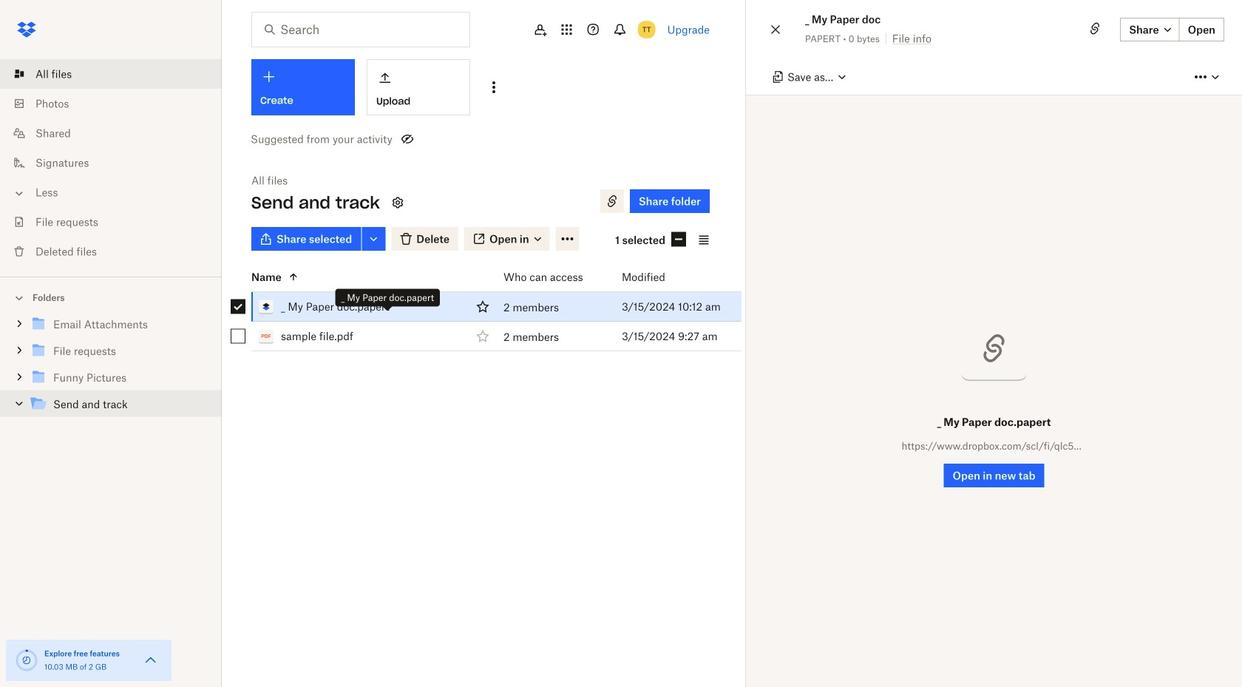 Task type: describe. For each thing, give the bounding box(es) containing it.
Search in folder "Send and track" text field
[[280, 21, 439, 38]]

quota usage progress bar
[[15, 649, 38, 672]]

dropbox image
[[12, 15, 41, 44]]

add to starred image
[[474, 327, 492, 345]]

copy link image
[[1087, 20, 1104, 37]]

more image
[[1192, 68, 1210, 86]]



Task type: vqa. For each thing, say whether or not it's contained in the screenshot.
info
no



Task type: locate. For each thing, give the bounding box(es) containing it.
quota usage image
[[15, 649, 38, 672]]

group
[[0, 308, 222, 429]]

table
[[219, 263, 742, 351]]

list
[[0, 50, 222, 277]]

close image
[[767, 21, 785, 38]]

name sample file.pdf, modified 3/15/2024 9:27 am, element
[[219, 322, 742, 351]]

add to starred image
[[474, 298, 492, 315]]

list item
[[0, 59, 222, 89]]

folder settings image
[[389, 194, 407, 212]]

name _ my paper doc.papert, modified 3/15/2024 10:12 am, element
[[219, 292, 742, 322]]

less image
[[12, 186, 27, 201]]



